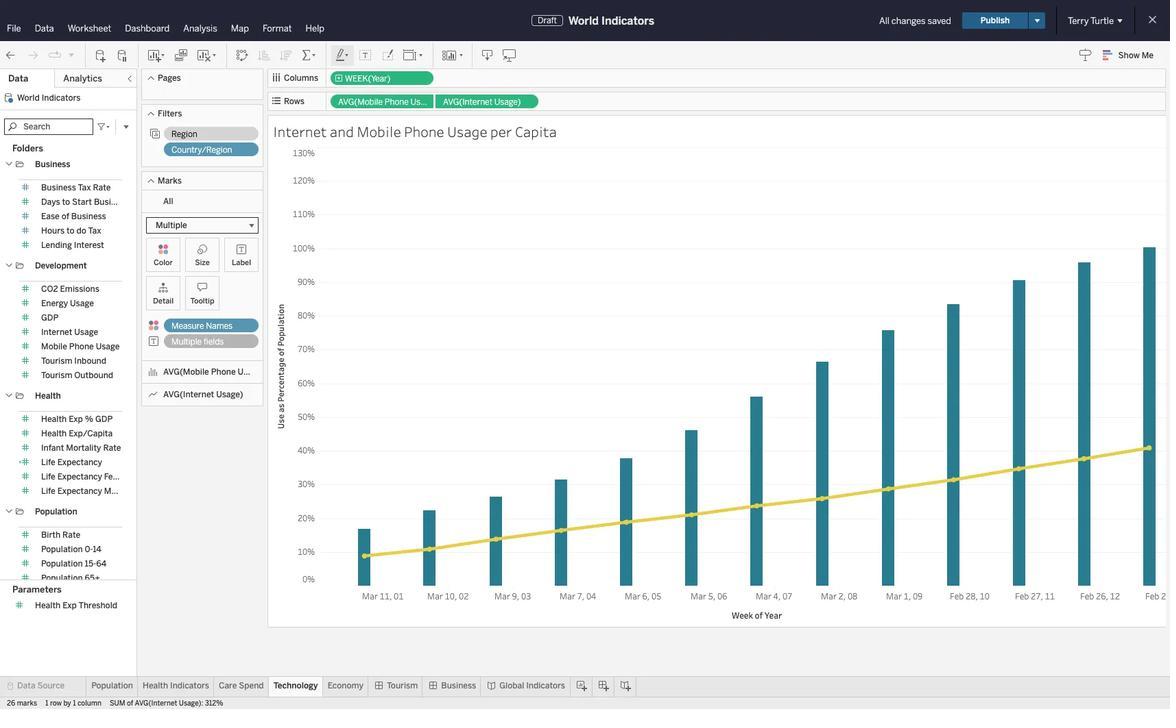 Task type: vqa. For each thing, say whether or not it's contained in the screenshot.
bottom "story 1"
no



Task type: describe. For each thing, give the bounding box(es) containing it.
life expectancy male
[[41, 487, 123, 497]]

data guide image
[[1079, 48, 1092, 62]]

open and edit this workbook in tableau desktop image
[[503, 48, 517, 62]]

saved
[[928, 15, 951, 26]]

global indicators
[[500, 682, 565, 691]]

pages
[[158, 73, 181, 83]]

color
[[154, 259, 173, 268]]

country/region
[[171, 145, 232, 155]]

size
[[195, 259, 210, 268]]

economy
[[328, 682, 363, 691]]

0-
[[85, 545, 93, 555]]

multiple fields
[[171, 337, 224, 347]]

sort descending image
[[279, 48, 293, 62]]

male
[[104, 487, 123, 497]]

0 horizontal spatial avg(mobile phone usage)
[[163, 368, 265, 377]]

health indicators
[[143, 682, 209, 691]]

draft
[[538, 16, 557, 25]]

row
[[50, 700, 62, 709]]

label
[[232, 259, 251, 268]]

show
[[1119, 51, 1140, 60]]

tooltip
[[190, 297, 214, 306]]

names
[[206, 322, 233, 331]]

business down days to start business
[[71, 212, 106, 222]]

marks
[[17, 700, 37, 709]]

show me
[[1119, 51, 1154, 60]]

analysis
[[183, 23, 217, 34]]

infant
[[41, 444, 64, 453]]

week(year)
[[345, 74, 391, 84]]

internet for internet usage
[[41, 328, 72, 337]]

energy
[[41, 299, 68, 309]]

1 row by 1 column
[[45, 700, 102, 709]]

me
[[1142, 51, 1154, 60]]

0 vertical spatial tax
[[78, 183, 91, 193]]

lending
[[41, 241, 72, 250]]

health for health
[[35, 392, 61, 401]]

technology
[[273, 682, 318, 691]]

population for population 65+
[[41, 574, 83, 584]]

business right start
[[94, 198, 129, 207]]

highlight image
[[335, 48, 351, 62]]

exp/capita
[[69, 429, 113, 439]]

rate for infant mortality rate
[[103, 444, 121, 453]]

life for life expectancy male
[[41, 487, 55, 497]]

1 1 from the left
[[45, 700, 48, 709]]

worksheet
[[68, 23, 111, 34]]

business left global
[[441, 682, 476, 691]]

rate for business tax rate
[[93, 183, 111, 193]]

folders
[[12, 143, 43, 154]]

spend
[[239, 682, 264, 691]]

birth
[[41, 531, 61, 541]]

0 vertical spatial world
[[569, 14, 599, 27]]

life expectancy
[[41, 458, 102, 468]]

1 expectancy from the top
[[57, 458, 102, 468]]

health exp threshold
[[35, 601, 117, 611]]

14
[[93, 545, 101, 555]]

clear sheet image
[[196, 48, 218, 62]]

1 vertical spatial avg(internet
[[163, 390, 214, 400]]

do
[[77, 226, 86, 236]]

2 vertical spatial rate
[[62, 531, 80, 541]]

fields
[[204, 337, 224, 347]]

0 vertical spatial mobile
[[357, 122, 401, 141]]

expectancy for male
[[57, 487, 102, 497]]

inbound
[[74, 357, 106, 366]]

sum
[[110, 700, 125, 709]]

to for days
[[62, 198, 70, 207]]

replay animation image
[[48, 48, 62, 62]]

mortality
[[66, 444, 101, 453]]

days
[[41, 198, 60, 207]]

source
[[37, 682, 65, 691]]

usage up mobile phone usage
[[74, 328, 98, 337]]

rows
[[284, 97, 305, 106]]

usage):
[[179, 700, 203, 709]]

pause auto updates image
[[116, 48, 130, 62]]

publish
[[981, 16, 1010, 25]]

infant mortality rate
[[41, 444, 121, 453]]

care spend
[[219, 682, 264, 691]]

measure names
[[171, 322, 233, 331]]

threshold
[[78, 601, 117, 611]]

0 vertical spatial data
[[35, 23, 54, 34]]

usage up the inbound
[[96, 342, 120, 352]]

show mark labels image
[[359, 48, 372, 62]]

1 vertical spatial avg(mobile
[[163, 368, 209, 377]]

usage down emissions
[[70, 299, 94, 309]]

duplicate image
[[174, 48, 188, 62]]

days to start business
[[41, 198, 129, 207]]

2 vertical spatial avg(internet
[[135, 700, 177, 709]]

new data source image
[[94, 48, 108, 62]]

15-
[[85, 560, 96, 569]]

tourism outbound
[[41, 371, 113, 381]]

format
[[263, 23, 292, 34]]

female
[[104, 473, 132, 482]]

interest
[[74, 241, 104, 250]]

global
[[500, 682, 524, 691]]

terry
[[1068, 15, 1089, 26]]

outbound
[[74, 371, 113, 381]]

show/hide cards image
[[442, 48, 464, 62]]

internet usage
[[41, 328, 98, 337]]

0 horizontal spatial world
[[17, 93, 40, 103]]

birth rate
[[41, 531, 80, 541]]

dashboard
[[125, 23, 170, 34]]

and
[[330, 122, 354, 141]]

help
[[306, 23, 324, 34]]

mobile phone usage
[[41, 342, 120, 352]]

64
[[96, 560, 107, 569]]

development
[[35, 261, 87, 271]]

marks
[[158, 176, 182, 186]]

hours
[[41, 226, 65, 236]]

1 vertical spatial data
[[8, 73, 28, 84]]

collapse image
[[126, 75, 134, 83]]

file
[[7, 23, 21, 34]]

population 15-64
[[41, 560, 107, 569]]

emissions
[[60, 285, 99, 294]]

map
[[231, 23, 249, 34]]

show me button
[[1097, 45, 1166, 66]]



Task type: locate. For each thing, give the bounding box(es) containing it.
1 horizontal spatial avg(mobile phone usage)
[[338, 97, 437, 107]]

1 vertical spatial avg(mobile phone usage)
[[163, 368, 265, 377]]

internet
[[273, 122, 327, 141], [41, 328, 72, 337]]

avg(mobile
[[338, 97, 383, 107], [163, 368, 209, 377]]

format workbook image
[[381, 48, 394, 62]]

region
[[171, 130, 197, 139]]

1 vertical spatial to
[[67, 226, 75, 236]]

all for all changes saved
[[879, 15, 890, 26]]

0 vertical spatial avg(mobile phone usage)
[[338, 97, 437, 107]]

0 horizontal spatial all
[[163, 197, 173, 206]]

data up replay animation icon
[[35, 23, 54, 34]]

undo image
[[4, 48, 18, 62]]

usage left per
[[447, 122, 487, 141]]

world indicators right 'draft'
[[569, 14, 654, 27]]

1 vertical spatial world indicators
[[17, 93, 81, 103]]

world indicators
[[569, 14, 654, 27], [17, 93, 81, 103]]

health for health exp/capita
[[41, 429, 67, 439]]

redo image
[[26, 48, 40, 62]]

0 vertical spatial exp
[[69, 415, 83, 425]]

2 life from the top
[[41, 473, 55, 482]]

exp for threshold
[[63, 601, 77, 611]]

1 horizontal spatial gdp
[[95, 415, 113, 425]]

world up "search" text box at the left top of page
[[17, 93, 40, 103]]

1 left "row"
[[45, 700, 48, 709]]

rate up days to start business
[[93, 183, 111, 193]]

internet and mobile phone usage per capita
[[273, 122, 557, 141]]

tourism for tourism inbound
[[41, 357, 72, 366]]

avg(mobile phone usage) down fields
[[163, 368, 265, 377]]

terry turtle
[[1068, 15, 1114, 26]]

columns
[[284, 73, 318, 83]]

of for avg(internet
[[127, 700, 133, 709]]

indicators
[[602, 14, 654, 27], [42, 93, 81, 103], [170, 682, 209, 691], [526, 682, 565, 691]]

tourism inbound
[[41, 357, 106, 366]]

1 vertical spatial life
[[41, 473, 55, 482]]

fit image
[[403, 48, 425, 62]]

life expectancy female
[[41, 473, 132, 482]]

tourism up tourism outbound
[[41, 357, 72, 366]]

population
[[35, 508, 77, 517], [41, 545, 83, 555], [41, 560, 83, 569], [41, 574, 83, 584], [91, 682, 133, 691]]

26
[[7, 700, 15, 709]]

0 vertical spatial internet
[[273, 122, 327, 141]]

312%
[[205, 700, 223, 709]]

0 vertical spatial life
[[41, 458, 55, 468]]

of right ease
[[62, 212, 69, 222]]

world right 'draft'
[[569, 14, 599, 27]]

health for health indicators
[[143, 682, 168, 691]]

expectancy up life expectancy male
[[57, 473, 102, 482]]

0 vertical spatial expectancy
[[57, 458, 102, 468]]

0 horizontal spatial avg(mobile
[[163, 368, 209, 377]]

population for population 15-64
[[41, 560, 83, 569]]

parameters
[[12, 585, 62, 595]]

per
[[490, 122, 512, 141]]

data source
[[17, 682, 65, 691]]

internet for internet and mobile phone usage per capita
[[273, 122, 327, 141]]

1 vertical spatial of
[[127, 700, 133, 709]]

1 vertical spatial avg(internet usage)
[[163, 390, 243, 400]]

ease
[[41, 212, 60, 222]]

health down tourism outbound
[[35, 392, 61, 401]]

population 65+
[[41, 574, 100, 584]]

exp for %
[[69, 415, 83, 425]]

1 vertical spatial tax
[[88, 226, 101, 236]]

0 horizontal spatial internet
[[41, 328, 72, 337]]

2 vertical spatial tourism
[[387, 682, 418, 691]]

1 horizontal spatial world
[[569, 14, 599, 27]]

health up sum of avg(internet usage): 312%
[[143, 682, 168, 691]]

1 horizontal spatial avg(internet usage)
[[443, 97, 521, 107]]

filters
[[158, 109, 182, 119]]

health up infant
[[41, 429, 67, 439]]

0 horizontal spatial 1
[[45, 700, 48, 709]]

expectancy down life expectancy female
[[57, 487, 102, 497]]

publish button
[[962, 12, 1028, 29]]

tax
[[78, 183, 91, 193], [88, 226, 101, 236]]

1 vertical spatial mobile
[[41, 342, 67, 352]]

exp left %
[[69, 415, 83, 425]]

1 vertical spatial expectancy
[[57, 473, 102, 482]]

1 vertical spatial rate
[[103, 444, 121, 453]]

1
[[45, 700, 48, 709], [73, 700, 76, 709]]

of for business
[[62, 212, 69, 222]]

population up birth rate
[[35, 508, 77, 517]]

avg(internet usage) up per
[[443, 97, 521, 107]]

rate up population 0-14
[[62, 531, 80, 541]]

expectancy for female
[[57, 473, 102, 482]]

sort ascending image
[[257, 48, 271, 62]]

lending interest
[[41, 241, 104, 250]]

tourism for tourism outbound
[[41, 371, 72, 381]]

avg(mobile phone usage)
[[338, 97, 437, 107], [163, 368, 265, 377]]

rate
[[93, 183, 111, 193], [103, 444, 121, 453], [62, 531, 80, 541]]

phone
[[385, 97, 409, 107], [404, 122, 444, 141], [69, 342, 94, 352], [211, 368, 236, 377]]

0 vertical spatial avg(internet usage)
[[443, 97, 521, 107]]

1 horizontal spatial internet
[[273, 122, 327, 141]]

care
[[219, 682, 237, 691]]

tax right do
[[88, 226, 101, 236]]

population for population 0-14
[[41, 545, 83, 555]]

1 vertical spatial internet
[[41, 328, 72, 337]]

avg(internet up per
[[443, 97, 493, 107]]

to left do
[[67, 226, 75, 236]]

totals image
[[301, 48, 318, 62]]

1 vertical spatial all
[[163, 197, 173, 206]]

capita
[[515, 122, 557, 141]]

26 marks
[[7, 700, 37, 709]]

measure
[[171, 322, 204, 331]]

avg(mobile down the multiple
[[163, 368, 209, 377]]

rate down exp/capita on the left bottom
[[103, 444, 121, 453]]

0 vertical spatial all
[[879, 15, 890, 26]]

health up the health exp/capita on the left bottom
[[41, 415, 67, 425]]

health exp % gdp
[[41, 415, 113, 425]]

by
[[63, 700, 71, 709]]

business tax rate
[[41, 183, 111, 193]]

business
[[35, 160, 70, 169], [41, 183, 76, 193], [94, 198, 129, 207], [71, 212, 106, 222], [441, 682, 476, 691]]

to for hours
[[67, 226, 75, 236]]

Search text field
[[4, 119, 93, 135]]

applies to selected worksheets with same data source image
[[150, 128, 161, 139]]

1 life from the top
[[41, 458, 55, 468]]

hours to do tax
[[41, 226, 101, 236]]

2 1 from the left
[[73, 700, 76, 709]]

health down the parameters
[[35, 601, 61, 611]]

avg(mobile phone usage) down week(year) on the top
[[338, 97, 437, 107]]

avg(internet down health indicators
[[135, 700, 177, 709]]

avg(mobile down week(year) on the top
[[338, 97, 383, 107]]

1 horizontal spatial world indicators
[[569, 14, 654, 27]]

swap rows and columns image
[[235, 48, 249, 62]]

population down birth rate
[[41, 545, 83, 555]]

gdp right %
[[95, 415, 113, 425]]

data down undo image
[[8, 73, 28, 84]]

business up days in the left top of the page
[[41, 183, 76, 193]]

ease of business
[[41, 212, 106, 222]]

exp down population 65+
[[63, 601, 77, 611]]

co2
[[41, 285, 58, 294]]

gdp down energy
[[41, 313, 59, 323]]

detail
[[153, 297, 174, 306]]

life for life expectancy female
[[41, 473, 55, 482]]

1 vertical spatial exp
[[63, 601, 77, 611]]

world indicators up "search" text box at the left top of page
[[17, 93, 81, 103]]

population up sum on the left
[[91, 682, 133, 691]]

of right sum on the left
[[127, 700, 133, 709]]

2 expectancy from the top
[[57, 473, 102, 482]]

1 vertical spatial gdp
[[95, 415, 113, 425]]

0 vertical spatial of
[[62, 212, 69, 222]]

life
[[41, 458, 55, 468], [41, 473, 55, 482], [41, 487, 55, 497]]

column
[[78, 700, 102, 709]]

2 vertical spatial expectancy
[[57, 487, 102, 497]]

0 vertical spatial tourism
[[41, 357, 72, 366]]

download image
[[481, 48, 495, 62]]

life for life expectancy
[[41, 458, 55, 468]]

health for health exp % gdp
[[41, 415, 67, 425]]

to
[[62, 198, 70, 207], [67, 226, 75, 236]]

1 horizontal spatial mobile
[[357, 122, 401, 141]]

all down marks
[[163, 197, 173, 206]]

mobile right and
[[357, 122, 401, 141]]

marks. press enter to open the view data window.. use arrow keys to navigate data visualization elements. image
[[319, 147, 1170, 587]]

0 vertical spatial avg(internet
[[443, 97, 493, 107]]

1 horizontal spatial all
[[879, 15, 890, 26]]

0 horizontal spatial of
[[62, 212, 69, 222]]

health for health exp threshold
[[35, 601, 61, 611]]

0 vertical spatial gdp
[[41, 313, 59, 323]]

0 vertical spatial to
[[62, 198, 70, 207]]

avg(internet down the multiple
[[163, 390, 214, 400]]

all left changes
[[879, 15, 890, 26]]

3 life from the top
[[41, 487, 55, 497]]

usage
[[447, 122, 487, 141], [70, 299, 94, 309], [74, 328, 98, 337], [96, 342, 120, 352]]

2 vertical spatial life
[[41, 487, 55, 497]]

2 vertical spatial data
[[17, 682, 35, 691]]

avg(internet usage) down multiple fields
[[163, 390, 243, 400]]

health
[[35, 392, 61, 401], [41, 415, 67, 425], [41, 429, 67, 439], [35, 601, 61, 611], [143, 682, 168, 691]]

3 expectancy from the top
[[57, 487, 102, 497]]

population down population 15-64
[[41, 574, 83, 584]]

start
[[72, 198, 92, 207]]

mobile down the internet usage
[[41, 342, 67, 352]]

tourism right economy
[[387, 682, 418, 691]]

tourism down tourism inbound
[[41, 371, 72, 381]]

expectancy down infant mortality rate at the left
[[57, 458, 102, 468]]

exp
[[69, 415, 83, 425], [63, 601, 77, 611]]

business down folders
[[35, 160, 70, 169]]

to right days in the left top of the page
[[62, 198, 70, 207]]

1 horizontal spatial avg(mobile
[[338, 97, 383, 107]]

usage)
[[411, 97, 437, 107], [494, 97, 521, 107], [238, 368, 265, 377], [216, 390, 243, 400]]

1 horizontal spatial of
[[127, 700, 133, 709]]

0 horizontal spatial mobile
[[41, 342, 67, 352]]

multiple
[[171, 337, 202, 347]]

0 horizontal spatial gdp
[[41, 313, 59, 323]]

all for all
[[163, 197, 173, 206]]

65+
[[85, 574, 100, 584]]

0 vertical spatial world indicators
[[569, 14, 654, 27]]

sum of avg(internet usage): 312%
[[110, 700, 223, 709]]

new worksheet image
[[147, 48, 166, 62]]

0 vertical spatial avg(mobile
[[338, 97, 383, 107]]

of
[[62, 212, 69, 222], [127, 700, 133, 709]]

0 vertical spatial rate
[[93, 183, 111, 193]]

data up marks
[[17, 682, 35, 691]]

1 horizontal spatial 1
[[73, 700, 76, 709]]

internet up mobile phone usage
[[41, 328, 72, 337]]

replay animation image
[[67, 50, 75, 59]]

tax up days to start business
[[78, 183, 91, 193]]

population 0-14
[[41, 545, 101, 555]]

0 horizontal spatial world indicators
[[17, 93, 81, 103]]

analytics
[[63, 73, 102, 84]]

mobile
[[357, 122, 401, 141], [41, 342, 67, 352]]

0 horizontal spatial avg(internet usage)
[[163, 390, 243, 400]]

1 right by
[[73, 700, 76, 709]]

energy usage
[[41, 299, 94, 309]]

population up population 65+
[[41, 560, 83, 569]]

internet down the rows
[[273, 122, 327, 141]]

turtle
[[1091, 15, 1114, 26]]

world
[[569, 14, 599, 27], [17, 93, 40, 103]]

1 vertical spatial world
[[17, 93, 40, 103]]

%
[[85, 415, 93, 425]]

1 vertical spatial tourism
[[41, 371, 72, 381]]



